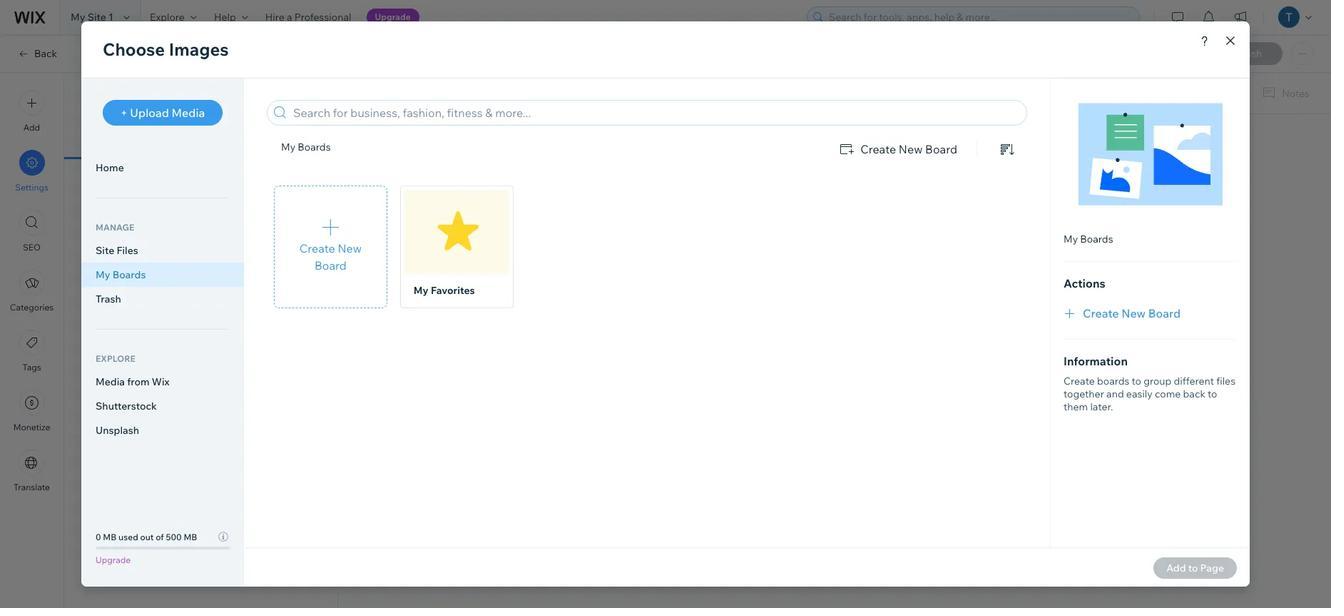 Task type: describe. For each thing, give the bounding box(es) containing it.
translate button
[[14, 450, 50, 492]]

notes
[[1283, 87, 1310, 100]]

professional
[[295, 11, 352, 24]]

advanced button
[[201, 128, 338, 159]]

monetize
[[13, 422, 50, 432]]

paragraph button
[[578, 82, 644, 102]]

date
[[122, 319, 143, 332]]

hire a professional
[[265, 11, 352, 24]]

feature this post
[[86, 440, 164, 452]]

monetize button
[[13, 390, 50, 432]]

this
[[124, 440, 141, 452]]

hire a professional link
[[257, 0, 360, 34]]

a
[[287, 11, 292, 24]]

publish date
[[86, 319, 143, 332]]

tags
[[22, 362, 41, 373]]

site
[[88, 11, 106, 24]]

Add a Catchy Title text field
[[571, 137, 1089, 162]]

Publish date field
[[108, 337, 311, 361]]

post
[[86, 92, 113, 108]]

Writer field
[[108, 397, 295, 421]]

back button
[[17, 47, 57, 60]]

help
[[214, 11, 236, 24]]

categories button
[[10, 270, 54, 313]]

hire
[[265, 11, 285, 24]]



Task type: vqa. For each thing, say whether or not it's contained in the screenshot.
Let's set up your store
no



Task type: locate. For each thing, give the bounding box(es) containing it.
upgrade
[[375, 11, 411, 22]]

tags button
[[19, 330, 45, 373]]

menu containing add
[[0, 81, 64, 501]]

my
[[71, 11, 85, 24]]

categories
[[10, 302, 54, 313]]

paragraph
[[581, 86, 629, 98]]

translate
[[14, 482, 50, 492]]

back
[[34, 47, 57, 60]]

advanced
[[246, 137, 293, 150]]

Search for tools, apps, help & more... field
[[825, 7, 1135, 27]]

add button
[[19, 90, 45, 133]]

publish
[[86, 319, 120, 332]]

menu
[[0, 81, 64, 501]]

explore
[[150, 11, 185, 24]]

settings
[[15, 182, 48, 193]]

settings
[[116, 92, 164, 108]]

seo
[[23, 242, 41, 253]]

notes button
[[1257, 83, 1315, 103]]

help button
[[205, 0, 257, 34]]

1
[[109, 11, 113, 24]]

my site 1
[[71, 11, 113, 24]]

seo button
[[19, 210, 45, 253]]

settings button
[[15, 150, 48, 193]]

post settings
[[86, 92, 164, 108]]

feature
[[86, 440, 121, 452]]

upgrade button
[[366, 9, 419, 26]]

writer
[[86, 379, 115, 392]]

post
[[143, 440, 164, 452]]

add
[[23, 122, 40, 133]]



